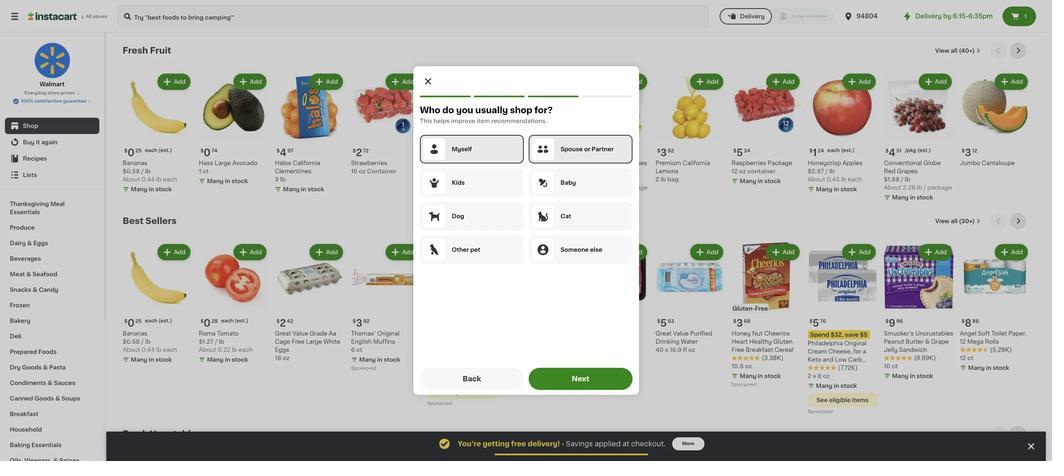 Task type: locate. For each thing, give the bounding box(es) containing it.
8 down lifestyle
[[818, 374, 822, 379]]

$0.25 each (estimated) element
[[123, 145, 192, 159], [123, 316, 192, 330]]

delivery inside delivery by 6:15-6:35pm link
[[916, 13, 943, 19]]

3 down halos
[[275, 177, 279, 183]]

0 horizontal spatial 8
[[428, 366, 431, 371]]

1 vertical spatial $ 3 92
[[353, 319, 370, 328]]

$0.25 each (estimated) element for 4
[[123, 145, 192, 159]]

3 up jumbo
[[966, 148, 972, 158]]

(40+) for vegetables
[[960, 432, 976, 438]]

x inside 8 x 1.48 oz many in stock
[[433, 366, 436, 371]]

2 vertical spatial view
[[936, 432, 950, 438]]

canned goods & soups link
[[5, 391, 99, 407]]

sponsored badge image down 6
[[351, 367, 376, 371]]

eggs down cage
[[275, 348, 290, 353]]

1 vertical spatial 42
[[287, 319, 294, 324]]

original inside thomas' original english muffins 6 ct
[[378, 331, 400, 337]]

$ inside the $ 4 97
[[277, 149, 280, 154]]

0 vertical spatial breakfast
[[746, 348, 774, 353]]

1 vertical spatial view all (40+)
[[936, 432, 976, 438]]

1 view all (40+) button from the top
[[933, 43, 985, 59]]

large down the "grade"
[[306, 339, 322, 345]]

california for halos california clementines 3 lb
[[293, 160, 320, 166]]

100%
[[21, 99, 33, 104]]

2 seedless from the left
[[540, 160, 566, 166]]

2 horizontal spatial grapes
[[898, 169, 919, 174]]

2 horizontal spatial /pkg
[[906, 148, 917, 153]]

2 0.44 from the top
[[142, 348, 155, 353]]

3 left 68 at the bottom right
[[737, 319, 744, 328]]

thomas'
[[351, 331, 376, 337]]

1 horizontal spatial $ 3 92
[[658, 148, 675, 158]]

40
[[656, 348, 664, 353]]

package right 2.4
[[544, 185, 568, 191]]

1 great from the left
[[275, 331, 291, 337]]

1 horizontal spatial x
[[665, 348, 669, 353]]

& down uncrustables
[[926, 339, 931, 345]]

1 fresh from the top
[[123, 46, 148, 55]]

aa
[[329, 331, 336, 337]]

1 horizontal spatial seedless
[[599, 160, 625, 166]]

1 horizontal spatial breakfast
[[746, 348, 774, 353]]

3 /pkg from the left
[[906, 148, 917, 153]]

5 left 34
[[737, 148, 744, 158]]

• savings applied at checkout.
[[562, 441, 666, 448]]

$ 3 92 up "thomas'"
[[353, 319, 370, 328]]

3
[[661, 148, 667, 158], [966, 148, 972, 158], [275, 177, 279, 183], [356, 319, 363, 328], [737, 319, 744, 328]]

free inside great value grade aa cage free large white eggs 18 oz
[[292, 339, 305, 345]]

0 vertical spatial $ 0 25
[[124, 148, 142, 158]]

goods for canned
[[34, 396, 54, 402]]

ct right 6
[[357, 348, 363, 353]]

2 view all (40+) button from the top
[[933, 427, 985, 443]]

0 horizontal spatial see eligible items
[[436, 390, 488, 395]]

free down the heart
[[732, 348, 745, 353]]

oz right 1.48
[[451, 366, 458, 371]]

essentials down thanksgiving
[[10, 210, 40, 215]]

oz down raspberries
[[740, 169, 747, 174]]

$ 5 63
[[658, 319, 675, 328]]

seedless down $5.23 per package (estimated) element
[[540, 160, 566, 166]]

$ 3 92 up the premium at the top right
[[658, 148, 675, 158]]

free
[[756, 306, 769, 312], [292, 339, 305, 345], [732, 348, 745, 353]]

0 horizontal spatial 4
[[280, 148, 287, 158]]

original inside philadelphia original cream cheese, for a keto and low carb lifestyle
[[845, 341, 867, 347]]

see down 8 x 1.48 oz many in stock
[[436, 390, 448, 395]]

instacart logo image
[[28, 11, 77, 21]]

sun harvest seedless red grapes $2.18 / lb about 2.4 lb / package
[[504, 160, 568, 191]]

/pkg right 51
[[906, 148, 917, 153]]

2 $0.25 each (estimated) element from the top
[[123, 316, 192, 330]]

3 item carousel region from the top
[[123, 427, 1030, 462]]

oz right 16
[[359, 169, 366, 174]]

0 horizontal spatial original
[[378, 331, 400, 337]]

original up muffins
[[378, 331, 400, 337]]

see eligible items button
[[428, 386, 497, 400], [808, 394, 878, 408]]

92 up the premium at the top right
[[668, 149, 675, 154]]

& left candy
[[33, 287, 37, 293]]

large down 74
[[215, 160, 231, 166]]

breakfast link
[[5, 407, 99, 422]]

add your shopping preferences element
[[414, 66, 639, 395]]

92 up "thomas'"
[[363, 319, 370, 324]]

1 horizontal spatial delivery
[[916, 13, 943, 19]]

$ inside $ 2 42
[[277, 319, 280, 324]]

2 view all (40+) from the top
[[936, 432, 976, 438]]

$ 3 92 for thomas' original english muffins
[[353, 319, 370, 328]]

free inside honey nut cheerios heart healthy gluten free breakfast cereal
[[732, 348, 745, 353]]

meat & seafood
[[10, 272, 57, 277]]

42 inside lime 42 1 each
[[443, 160, 450, 166]]

about inside 'roma tomato $1.27 / lb about 0.22 lb each'
[[199, 348, 216, 353]]

baking essentials
[[10, 443, 62, 449]]

1 vertical spatial all
[[952, 219, 958, 224]]

again
[[41, 140, 58, 145]]

1 horizontal spatial see eligible items
[[817, 398, 869, 404]]

2 down lemons
[[656, 177, 660, 183]]

0 vertical spatial $0.25 each (estimated) element
[[123, 145, 192, 159]]

0 vertical spatial item carousel region
[[123, 43, 1030, 207]]

uncrustables
[[916, 331, 954, 337]]

$ inside $ 3 12
[[962, 149, 966, 154]]

2 4 from the left
[[280, 148, 287, 158]]

oz right 10.8
[[746, 364, 753, 370]]

0 horizontal spatial 92
[[363, 319, 370, 324]]

94804 button
[[844, 5, 893, 28]]

value inside the great value purified drinking water 40 x 16.9 fl oz
[[674, 331, 689, 337]]

sponsored badge image down 8 x 1.48 oz many in stock
[[428, 402, 452, 407]]

0 horizontal spatial eggs
[[33, 241, 48, 246]]

gluten-free
[[733, 306, 769, 312]]

25 for 4
[[135, 149, 142, 154]]

8 left 1.48
[[428, 366, 431, 371]]

free up nut
[[756, 306, 769, 312]]

2 bananas from the top
[[123, 331, 147, 337]]

this
[[420, 118, 432, 124]]

view all (40+)
[[936, 48, 976, 54], [936, 432, 976, 438]]

ct right the "10"
[[893, 364, 899, 370]]

grapes inside conventional globe red grapes $1.98 / lb about 2.28 lb / package
[[898, 169, 919, 174]]

great up drinking
[[656, 331, 672, 337]]

it
[[36, 140, 40, 145]]

delivery inside delivery button
[[741, 14, 765, 19]]

item carousel region
[[123, 43, 1030, 207], [123, 213, 1030, 420], [123, 427, 1030, 462]]

42 inside $ 2 42
[[287, 319, 294, 324]]

$
[[124, 149, 128, 154], [353, 149, 356, 154], [582, 149, 585, 154], [810, 149, 813, 154], [201, 149, 204, 154], [277, 149, 280, 154], [429, 149, 432, 154], [658, 149, 661, 154], [734, 149, 737, 154], [886, 149, 889, 154], [962, 149, 966, 154], [124, 319, 128, 324], [353, 319, 356, 324], [810, 319, 813, 324], [201, 319, 204, 324], [277, 319, 280, 324], [658, 319, 661, 324], [734, 319, 737, 324], [886, 319, 889, 324], [962, 319, 966, 324]]

essentials down household link
[[32, 443, 62, 449]]

see eligible items button down the '(7.72k)'
[[808, 394, 878, 408]]

1 vertical spatial (40+)
[[960, 432, 976, 438]]

2 red from the left
[[885, 169, 896, 174]]

california
[[293, 160, 320, 166], [683, 160, 711, 166]]

roma
[[199, 331, 216, 337]]

1 horizontal spatial items
[[853, 398, 869, 404]]

1 horizontal spatial eligible
[[830, 398, 851, 404]]

guarantee
[[63, 99, 87, 104]]

1 vertical spatial 25
[[135, 319, 142, 324]]

oz right "fl"
[[689, 348, 696, 353]]

lists
[[23, 172, 37, 178]]

42 up cage
[[287, 319, 294, 324]]

0 horizontal spatial grapes
[[517, 169, 538, 174]]

2 left 72 at the top of page
[[356, 148, 362, 158]]

view for 3
[[936, 48, 950, 54]]

english
[[351, 339, 372, 345]]

2 vertical spatial item carousel region
[[123, 427, 1030, 462]]

savings
[[566, 441, 593, 448]]

1 vertical spatial see
[[817, 398, 828, 404]]

1 inside button
[[1025, 14, 1028, 19]]

seedless down "$4.81 per package (estimated)" element
[[599, 160, 625, 166]]

$ 0 25 for 4
[[124, 148, 142, 158]]

1 vertical spatial view all (40+) button
[[933, 427, 985, 443]]

seedless inside sun harvest seedless red grapes $2.18 / lb about 2.4 lb / package
[[540, 160, 566, 166]]

$ inside $ 8 86
[[962, 319, 966, 324]]

2 vertical spatial 8
[[818, 374, 822, 379]]

do
[[443, 106, 454, 115]]

0 vertical spatial original
[[378, 331, 400, 337]]

3 4 from the left
[[889, 148, 896, 158]]

california for premium california lemons 2 lb bag
[[683, 160, 711, 166]]

thanksgiving meal essentials link
[[5, 196, 99, 220]]

california right the premium at the top right
[[683, 160, 711, 166]]

63
[[668, 319, 675, 324]]

product group
[[123, 72, 192, 195], [199, 72, 269, 187], [275, 72, 345, 195], [351, 72, 421, 176], [580, 72, 650, 203], [656, 72, 726, 184], [732, 72, 802, 187], [808, 72, 878, 195], [885, 72, 954, 203], [961, 72, 1030, 167], [123, 243, 192, 366], [199, 243, 269, 366], [275, 243, 345, 363], [351, 243, 421, 373], [428, 243, 497, 409], [504, 243, 573, 374], [580, 243, 650, 366], [656, 243, 726, 355], [732, 243, 802, 390], [808, 243, 878, 417], [885, 243, 954, 382], [961, 243, 1030, 374], [428, 456, 497, 462], [504, 456, 573, 462], [580, 456, 650, 462]]

more button
[[673, 438, 705, 451]]

1 vertical spatial 8
[[428, 366, 431, 371]]

who
[[420, 106, 441, 115]]

1 all from the top
[[952, 48, 958, 54]]

& right dairy
[[27, 241, 32, 246]]

free right cage
[[292, 339, 305, 345]]

0 horizontal spatial delivery
[[741, 14, 765, 19]]

1 inside hass large avocado 1 ct
[[199, 169, 201, 174]]

bananas
[[123, 160, 147, 166], [123, 331, 147, 337]]

0 vertical spatial see eligible items
[[436, 390, 488, 395]]

all for 3
[[952, 48, 958, 54]]

items down back on the left of the page
[[472, 390, 488, 395]]

original up for
[[845, 341, 867, 347]]

see eligible items down back on the left of the page
[[436, 390, 488, 395]]

items down the '(7.72k)'
[[853, 398, 869, 404]]

california up clementines
[[293, 160, 320, 166]]

1 item carousel region from the top
[[123, 43, 1030, 207]]

/pkg for conventional globe red grapes
[[906, 148, 917, 153]]

$ inside $ 3 68
[[734, 319, 737, 324]]

grapes down harvest
[[517, 169, 538, 174]]

main content
[[106, 33, 1047, 462]]

large inside great value grade aa cage free large white eggs 18 oz
[[306, 339, 322, 345]]

0 vertical spatial view
[[936, 48, 950, 54]]

0 vertical spatial eligible
[[449, 390, 470, 395]]

lb inside halos california clementines 3 lb
[[280, 177, 286, 183]]

each inside lime 42 1 each
[[431, 169, 446, 174]]

x inside the great value purified drinking water 40 x 16.9 fl oz
[[665, 348, 669, 353]]

grapes down the conventional
[[898, 169, 919, 174]]

3 up "thomas'"
[[356, 319, 363, 328]]

1 vertical spatial items
[[853, 398, 869, 404]]

1 view from the top
[[936, 48, 950, 54]]

ground,
[[616, 331, 639, 337]]

2 horizontal spatial package
[[928, 185, 953, 191]]

grade
[[310, 331, 328, 337]]

0 horizontal spatial x
[[433, 366, 436, 371]]

breakfast up household
[[10, 412, 38, 417]]

/ inside 'roma tomato $1.27 / lb about 0.22 lb each'
[[215, 339, 218, 345]]

2 up cage
[[280, 319, 286, 328]]

1 horizontal spatial free
[[732, 348, 745, 353]]

12 inside $ 3 12
[[973, 149, 978, 154]]

& left sauces
[[48, 381, 52, 386]]

$ inside $ 5 34
[[734, 149, 737, 154]]

0 vertical spatial 25
[[135, 149, 142, 154]]

1 horizontal spatial red
[[885, 169, 896, 174]]

goods down prepared foods
[[22, 365, 42, 371]]

$ inside the $ 5 76
[[810, 319, 813, 324]]

4
[[585, 148, 592, 158], [280, 148, 287, 158], [889, 148, 896, 158]]

each inside 'roma tomato $1.27 / lb about 0.22 lb each'
[[239, 348, 253, 353]]

0 horizontal spatial $ 3 92
[[353, 319, 370, 328]]

1 vertical spatial original
[[845, 341, 867, 347]]

else
[[590, 247, 603, 253]]

2 fresh from the top
[[123, 430, 148, 439]]

grapes down "$4.81 per package (estimated)" element
[[627, 160, 648, 166]]

oz inside 8 x 1.48 oz many in stock
[[451, 366, 458, 371]]

0 horizontal spatial 42
[[287, 319, 294, 324]]

see
[[436, 390, 448, 395], [817, 398, 828, 404]]

$ 0 25 for 2
[[124, 319, 142, 328]]

you're getting free delivery!
[[458, 441, 560, 448]]

/pkg right 81
[[601, 148, 612, 153]]

great inside great value grade aa cage free large white eggs 18 oz
[[275, 331, 291, 337]]

x left 1.48
[[433, 366, 436, 371]]

see eligible items button for many in stock
[[428, 386, 497, 400]]

2 all from the top
[[952, 219, 958, 224]]

breakfast down "healthy"
[[746, 348, 774, 353]]

myself
[[452, 147, 472, 152]]

ct down "hass"
[[203, 169, 209, 174]]

2 $0.58 from the top
[[123, 339, 140, 345]]

1 horizontal spatial 5
[[737, 148, 744, 158]]

spouse
[[561, 147, 583, 152]]

1 horizontal spatial see
[[817, 398, 828, 404]]

items for philadelphia original cream cheese, for a keto and low carb lifestyle
[[853, 398, 869, 404]]

1 view all (40+) from the top
[[936, 48, 976, 54]]

$ inside $ 9 96
[[886, 319, 889, 324]]

each
[[145, 148, 157, 153], [828, 148, 840, 153], [431, 169, 446, 174], [163, 177, 177, 183], [849, 177, 863, 183], [145, 319, 157, 324], [221, 319, 234, 324], [163, 348, 177, 353], [239, 348, 253, 353]]

1 bananas $0.58 / lb about 0.44 lb each from the top
[[123, 160, 177, 183]]

(est.) inside $ 4 51 /pkg (est.)
[[918, 148, 932, 153]]

view
[[936, 48, 950, 54], [936, 219, 950, 224], [936, 432, 950, 438]]

(est.)
[[159, 148, 172, 153], [614, 148, 627, 153], [842, 148, 855, 153], [538, 148, 551, 153], [918, 148, 932, 153], [159, 319, 172, 324], [235, 319, 248, 324]]

premium
[[656, 160, 682, 166]]

1 value from the left
[[293, 331, 308, 337]]

about inside honeycrisp apples $2.87 / lb about 0.43 lb each
[[808, 177, 826, 183]]

1 25 from the top
[[135, 149, 142, 154]]

1 horizontal spatial california
[[683, 160, 711, 166]]

2 vertical spatial x
[[813, 374, 817, 379]]

$ 4 51 /pkg (est.)
[[886, 148, 932, 158]]

red inside sun harvest seedless red grapes $2.18 / lb about 2.4 lb / package
[[504, 169, 515, 174]]

seedless inside 'green seedless grapes bag'
[[599, 160, 625, 166]]

0 vertical spatial (40+)
[[960, 48, 976, 54]]

sponsored badge image down 2 x 8 oz
[[808, 410, 833, 415]]

0 vertical spatial all
[[952, 48, 958, 54]]

x
[[665, 348, 669, 353], [433, 366, 436, 371], [813, 374, 817, 379]]

walmart logo image
[[34, 43, 70, 79]]

33
[[440, 149, 447, 154]]

1 vertical spatial $ 0 25
[[124, 319, 142, 328]]

value for 2
[[293, 331, 308, 337]]

see down 2 x 8 oz
[[817, 398, 828, 404]]

0 vertical spatial 0.44
[[142, 177, 155, 183]]

1 vertical spatial large
[[306, 339, 322, 345]]

package down 'green seedless grapes bag'
[[624, 185, 648, 191]]

2 vertical spatial free
[[732, 348, 745, 353]]

2 horizontal spatial 4
[[889, 148, 896, 158]]

1 vertical spatial $0.25 each (estimated) element
[[123, 316, 192, 330]]

1 vertical spatial breakfast
[[10, 412, 38, 417]]

and
[[823, 357, 834, 363]]

gluten-
[[733, 306, 756, 312]]

raspberries
[[732, 160, 767, 166]]

1 horizontal spatial 42
[[443, 160, 450, 166]]

1 vertical spatial goods
[[34, 396, 54, 402]]

0 horizontal spatial 5
[[661, 319, 667, 328]]

2 great from the left
[[656, 331, 672, 337]]

condiments & sauces link
[[5, 376, 99, 391]]

beverages link
[[5, 251, 99, 267]]

x for 8 x 1.48 oz many in stock
[[433, 366, 436, 371]]

view inside popup button
[[936, 219, 950, 224]]

2 inside the "premium california lemons 2 lb bag"
[[656, 177, 660, 183]]

all inside popup button
[[952, 219, 958, 224]]

0 horizontal spatial california
[[293, 160, 320, 166]]

see eligible items button for philadelphia original cream cheese, for a keto and low carb lifestyle
[[808, 394, 878, 408]]

breakfast inside breakfast link
[[10, 412, 38, 417]]

4 left 97
[[280, 148, 287, 158]]

1 0.44 from the top
[[142, 177, 155, 183]]

2 horizontal spatial x
[[813, 374, 817, 379]]

2 25 from the top
[[135, 319, 142, 324]]

1 seedless from the left
[[599, 160, 625, 166]]

great up cage
[[275, 331, 291, 337]]

in inside 8 x 1.48 oz many in stock
[[454, 375, 459, 381]]

oz right 18
[[283, 356, 290, 361]]

oz inside strawberries 16 oz container
[[359, 169, 366, 174]]

1 horizontal spatial 4
[[585, 148, 592, 158]]

0 horizontal spatial breakfast
[[10, 412, 38, 417]]

eligible for many in stock
[[449, 390, 470, 395]]

1 vertical spatial view
[[936, 219, 950, 224]]

1 horizontal spatial eggs
[[275, 348, 290, 353]]

many inside "button"
[[512, 366, 528, 371]]

5 left 63
[[661, 319, 667, 328]]

& inside smucker's uncrustables peanut butter & grape jelly sandwich
[[926, 339, 931, 345]]

42 right lime
[[443, 160, 450, 166]]

0 vertical spatial x
[[665, 348, 669, 353]]

grape
[[932, 339, 950, 345]]

8 left '86'
[[966, 319, 972, 328]]

1 vertical spatial bananas
[[123, 331, 147, 337]]

see for many in stock
[[436, 390, 448, 395]]

thanksgiving meal essentials
[[10, 201, 65, 215]]

red down sun
[[504, 169, 515, 174]]

fruit
[[150, 46, 171, 55]]

1 horizontal spatial original
[[845, 341, 867, 347]]

2 horizontal spatial 5
[[813, 319, 820, 328]]

$1.24 each (estimated) element
[[808, 145, 878, 159]]

snacks & candy link
[[5, 282, 99, 298]]

/pkg inside $ 4 51 /pkg (est.)
[[906, 148, 917, 153]]

0 vertical spatial essentials
[[10, 210, 40, 215]]

buy it again
[[23, 140, 58, 145]]

delivery by 6:15-6:35pm
[[916, 13, 994, 19]]

value for 5
[[674, 331, 689, 337]]

package down globe at the top right
[[928, 185, 953, 191]]

oz inside great value grade aa cage free large white eggs 18 oz
[[283, 356, 290, 361]]

2.4
[[523, 185, 532, 191]]

eligible down 2 x 8 oz
[[830, 398, 851, 404]]

100% satisfaction guarantee button
[[13, 97, 92, 105]]

bananas for 4
[[123, 160, 147, 166]]

fl
[[684, 348, 688, 353]]

92 for thomas' original english muffins
[[363, 319, 370, 324]]

2 value from the left
[[674, 331, 689, 337]]

72
[[363, 149, 369, 154]]

3 package from the left
[[928, 185, 953, 191]]

helps
[[434, 118, 450, 124]]

great for 2
[[275, 331, 291, 337]]

eligible down back on the left of the page
[[449, 390, 470, 395]]

see eligible items for many in stock
[[436, 390, 488, 395]]

1 horizontal spatial 92
[[668, 149, 675, 154]]

1 red from the left
[[504, 169, 515, 174]]

breakfast inside honey nut cheerios heart healthy gluten free breakfast cereal
[[746, 348, 774, 353]]

view all (40+) button for fresh vegetables
[[933, 427, 985, 443]]

$0.28 each (estimated) element
[[199, 316, 269, 330]]

essentials
[[10, 210, 40, 215], [32, 443, 62, 449]]

red inside conventional globe red grapes $1.98 / lb about 2.28 lb / package
[[885, 169, 896, 174]]

0 horizontal spatial eligible
[[449, 390, 470, 395]]

oz inside the great value purified drinking water 40 x 16.9 fl oz
[[689, 348, 696, 353]]

hass large avocado 1 ct
[[199, 160, 258, 174]]

bakery link
[[5, 313, 99, 329]]

1 bananas from the top
[[123, 160, 147, 166]]

0 horizontal spatial great
[[275, 331, 291, 337]]

$ inside $ 4 81 /pkg (est.)
[[582, 149, 585, 154]]

eggs up beverages link
[[33, 241, 48, 246]]

None search field
[[117, 5, 710, 28]]

2 package from the left
[[544, 185, 568, 191]]

/pkg right 23
[[525, 148, 537, 153]]

baking essentials link
[[5, 438, 99, 453]]

0 horizontal spatial items
[[472, 390, 488, 395]]

1 4 from the left
[[585, 148, 592, 158]]

see eligible items down the '(7.72k)'
[[817, 398, 869, 404]]

4 left 81
[[585, 148, 592, 158]]

2 view from the top
[[936, 219, 950, 224]]

1 vertical spatial eggs
[[275, 348, 290, 353]]

roma tomato $1.27 / lb about 0.22 lb each
[[199, 331, 253, 353]]

1 vertical spatial bananas $0.58 / lb about 0.44 lb each
[[123, 331, 177, 353]]

4 left 51
[[889, 148, 896, 158]]

28
[[212, 319, 218, 324]]

eggs inside great value grade aa cage free large white eggs 18 oz
[[275, 348, 290, 353]]

10
[[885, 364, 891, 370]]

red up $1.98
[[885, 169, 896, 174]]

1 horizontal spatial 8
[[818, 374, 822, 379]]

california inside halos california clementines 3 lb
[[293, 160, 320, 166]]

2 (40+) from the top
[[960, 432, 976, 438]]

fresh left fruit
[[123, 46, 148, 55]]

value inside great value grade aa cage free large white eggs 18 oz
[[293, 331, 308, 337]]

51
[[897, 149, 902, 154]]

0 vertical spatial 42
[[443, 160, 450, 166]]

each inside $ 1 24 each (est.)
[[828, 148, 840, 153]]

1 vertical spatial x
[[433, 366, 436, 371]]

best sellers
[[123, 217, 177, 226]]

eligible for philadelphia original cream cheese, for a keto and low carb lifestyle
[[830, 398, 851, 404]]

each (est.) inside $0.28 each (estimated) element
[[221, 319, 248, 324]]

1 (40+) from the top
[[960, 48, 976, 54]]

ct down mega
[[968, 356, 974, 361]]

$5.72 element
[[580, 316, 650, 330]]

see for philadelphia original cream cheese, for a keto and low carb lifestyle
[[817, 398, 828, 404]]

$ 3 92
[[658, 148, 675, 158], [353, 319, 370, 328]]

0 horizontal spatial see eligible items button
[[428, 386, 497, 400]]

view all (40+) for fresh fruit
[[936, 48, 976, 54]]

1 $0.25 each (estimated) element from the top
[[123, 145, 192, 159]]

many in stock inside "button"
[[512, 366, 553, 371]]

2 $ 0 25 from the top
[[124, 319, 142, 328]]

pet
[[471, 247, 480, 253]]

0 vertical spatial view all (40+)
[[936, 48, 976, 54]]

jumbo cantaloupe
[[961, 160, 1016, 166]]

1 vertical spatial 0.44
[[142, 348, 155, 353]]

0 vertical spatial items
[[472, 390, 488, 395]]

1 vertical spatial item carousel region
[[123, 213, 1030, 420]]

fresh left vegetables
[[123, 430, 148, 439]]

2 horizontal spatial free
[[756, 306, 769, 312]]

0 vertical spatial $ 3 92
[[658, 148, 675, 158]]

0 horizontal spatial value
[[293, 331, 308, 337]]

recipes
[[23, 156, 47, 162]]

value up water
[[674, 331, 689, 337]]

california inside the "premium california lemons 2 lb bag"
[[683, 160, 711, 166]]

1 vertical spatial 92
[[363, 319, 370, 324]]

2 california from the left
[[683, 160, 711, 166]]

(40+) for fruit
[[960, 48, 976, 54]]

product group containing 1
[[808, 72, 878, 195]]

shop
[[510, 106, 533, 115]]

see eligible items button down back on the left of the page
[[428, 386, 497, 400]]

1 horizontal spatial /pkg
[[601, 148, 612, 153]]

container
[[367, 169, 397, 174]]

1 $0.58 from the top
[[123, 169, 140, 174]]

goods
[[22, 365, 42, 371], [34, 396, 54, 402]]

view all (40+) button for fresh fruit
[[933, 43, 985, 59]]

sponsored badge image
[[351, 367, 376, 371], [732, 383, 757, 388], [428, 402, 452, 407], [808, 410, 833, 415]]

0 vertical spatial goods
[[22, 365, 42, 371]]

0 horizontal spatial seedless
[[540, 160, 566, 166]]

81
[[592, 149, 598, 154]]

1 vertical spatial fresh
[[123, 430, 148, 439]]

1 $ 0 25 from the top
[[124, 148, 142, 158]]

1 vertical spatial free
[[292, 339, 305, 345]]

1 vertical spatial $0.58
[[123, 339, 140, 345]]

/ inside honeycrisp apples $2.87 / lb about 0.43 lb each
[[826, 169, 829, 174]]

prices
[[61, 91, 75, 95]]

ct inside thomas' original english muffins 6 ct
[[357, 348, 363, 353]]

goods down condiments & sauces
[[34, 396, 54, 402]]

white
[[324, 339, 341, 345]]

grapes inside 'green seedless grapes bag'
[[627, 160, 648, 166]]

/pkg inside $ 4 81 /pkg (est.)
[[601, 148, 612, 153]]

3 up the premium at the top right
[[661, 148, 667, 158]]

x right 40
[[665, 348, 669, 353]]

avocado
[[233, 160, 258, 166]]

$2.18
[[504, 177, 519, 183]]

someone
[[561, 247, 589, 253]]

x down lifestyle
[[813, 374, 817, 379]]

treatment tracker modal dialog
[[106, 432, 1047, 462]]

12 inside "angel soft toilet paper, 12 mega rolls"
[[961, 339, 967, 345]]

about inside sun harvest seedless red grapes $2.18 / lb about 2.4 lb / package
[[504, 185, 521, 191]]

1 /pkg from the left
[[601, 148, 612, 153]]

value left the "grade"
[[293, 331, 308, 337]]

2 /pkg from the left
[[525, 148, 537, 153]]

1 california from the left
[[293, 160, 320, 166]]

5 left 76
[[813, 319, 820, 328]]

soft
[[979, 331, 991, 337]]

great inside the great value purified drinking water 40 x 16.9 fl oz
[[656, 331, 672, 337]]

0 horizontal spatial see
[[436, 390, 448, 395]]

2 bananas $0.58 / lb about 0.44 lb each from the top
[[123, 331, 177, 353]]



Task type: vqa. For each thing, say whether or not it's contained in the screenshot.
5 Button
no



Task type: describe. For each thing, give the bounding box(es) containing it.
(est.) inside $0.28 each (estimated) element
[[235, 319, 248, 324]]

grapes inside sun harvest seedless red grapes $2.18 / lb about 2.4 lb / package
[[517, 169, 538, 174]]

4 for $ 4 81 /pkg (est.)
[[585, 148, 592, 158]]

mega
[[968, 339, 984, 345]]

$4.51 per package (estimated) element
[[885, 145, 954, 159]]

24
[[818, 149, 825, 154]]

delivery for delivery
[[741, 14, 765, 19]]

4 for $ 4 51 /pkg (est.)
[[889, 148, 896, 158]]

see eligible items for philadelphia original cream cheese, for a keto and low carb lifestyle
[[817, 398, 869, 404]]

$ inside $ 1 24 each (est.)
[[810, 149, 813, 154]]

stores
[[93, 14, 107, 19]]

oz down lifestyle
[[824, 374, 830, 379]]

recipes link
[[5, 151, 99, 167]]

$1.27
[[199, 339, 214, 345]]

package inside sun harvest seedless red grapes $2.18 / lb about 2.4 lb / package
[[544, 185, 568, 191]]

great for 5
[[656, 331, 672, 337]]

philadelphia
[[808, 341, 844, 347]]

/pkg for green seedless grapes bag
[[601, 148, 612, 153]]

deli link
[[5, 329, 99, 345]]

item carousel region containing fresh vegetables
[[123, 427, 1030, 462]]

100% satisfaction guarantee
[[21, 99, 87, 104]]

back button
[[420, 368, 524, 390]]

thomas' original english muffins 6 ct
[[351, 331, 400, 353]]

spend $32, save $5
[[811, 332, 868, 338]]

cage
[[275, 339, 290, 345]]

service type group
[[720, 8, 834, 25]]

buy
[[23, 140, 35, 145]]

in inside many in stock "button"
[[530, 366, 535, 371]]

meat
[[10, 272, 25, 277]]

prepared
[[10, 349, 37, 355]]

$0.25 each (estimated) element for 2
[[123, 316, 192, 330]]

paper,
[[1009, 331, 1027, 337]]

2 item carousel region from the top
[[123, 213, 1030, 420]]

water
[[681, 339, 698, 345]]

6:35pm
[[969, 13, 994, 19]]

large inside hass large avocado 1 ct
[[215, 160, 231, 166]]

partner
[[592, 147, 614, 152]]

delivery button
[[720, 8, 773, 25]]

by
[[944, 13, 952, 19]]

12 ct
[[961, 356, 974, 361]]

main content containing 0
[[106, 33, 1047, 462]]

each inside honeycrisp apples $2.87 / lb about 0.43 lb each
[[849, 177, 863, 183]]

buy it again link
[[5, 134, 99, 151]]

5 for $ 5 34
[[737, 148, 744, 158]]

rolls
[[986, 339, 1000, 345]]

92 for premium california lemons
[[668, 149, 675, 154]]

$ inside $ 4 51 /pkg (est.)
[[886, 149, 889, 154]]

for
[[854, 349, 862, 355]]

bananas $0.58 / lb about 0.44 lb each for 2
[[123, 331, 177, 353]]

1 inside lime 42 1 each
[[428, 169, 430, 174]]

cream
[[808, 349, 828, 355]]

1 package from the left
[[624, 185, 648, 191]]

1 inside product group
[[813, 148, 818, 158]]

fresh fruit
[[123, 46, 171, 55]]

16.9
[[670, 348, 682, 353]]

2.28
[[904, 185, 916, 191]]

each (est.) for 4
[[145, 148, 172, 153]]

product group containing 9
[[885, 243, 954, 382]]

3 for premium california lemons
[[661, 148, 667, 158]]

lb inside the "premium california lemons 2 lb bag"
[[661, 177, 667, 183]]

10 ct
[[885, 364, 899, 370]]

(est.) inside $ 1 24 each (est.)
[[842, 148, 855, 153]]

4 for $ 4 97
[[280, 148, 287, 158]]

back
[[463, 376, 481, 383]]

$ inside $ 0 33
[[429, 149, 432, 154]]

items for many in stock
[[472, 390, 488, 395]]

view all (40+) for fresh vegetables
[[936, 432, 976, 438]]

10.8
[[732, 364, 744, 370]]

ct inside hass large avocado 1 ct
[[203, 169, 209, 174]]

dry goods & pasta
[[10, 365, 66, 371]]

bananas $0.58 / lb about 0.44 lb each for 4
[[123, 160, 177, 183]]

all for 8
[[952, 219, 958, 224]]

3 view from the top
[[936, 432, 950, 438]]

angel
[[961, 331, 977, 337]]

next button
[[529, 368, 633, 390]]

(est.) inside $ 4 81 /pkg (est.)
[[614, 148, 627, 153]]

3 for honey nut cheerios heart healthy gluten free breakfast cereal
[[737, 319, 744, 328]]

green
[[580, 160, 598, 166]]

0.44 for 4
[[142, 177, 155, 183]]

view for 8
[[936, 219, 950, 224]]

2.43
[[599, 185, 611, 191]]

$ inside $ 0 74
[[201, 149, 204, 154]]

walmart link
[[34, 43, 70, 88]]

goods for dry
[[22, 365, 42, 371]]

who do you usually shop for? this helps improve item recommendations.
[[420, 106, 553, 124]]

strawberries
[[351, 160, 388, 166]]

gluten
[[774, 339, 793, 345]]

1.48
[[438, 366, 450, 371]]

dairy
[[10, 241, 26, 246]]

best
[[123, 217, 144, 226]]

$0.58 for 2
[[123, 339, 140, 345]]

butter
[[906, 339, 924, 345]]

$ 3 92 for premium california lemons
[[658, 148, 675, 158]]

product group containing 8
[[961, 243, 1030, 374]]

5 for $ 5 63
[[661, 319, 667, 328]]

bananas for 2
[[123, 331, 147, 337]]

drinking
[[656, 339, 680, 345]]

carb
[[849, 357, 863, 363]]

oz inside raspberries package 12 oz container
[[740, 169, 747, 174]]

delivery for delivery by 6:15-6:35pm
[[916, 13, 943, 19]]

eggs inside 'link'
[[33, 241, 48, 246]]

stock inside 8 x 1.48 oz many in stock
[[460, 375, 477, 381]]

cheerios
[[765, 331, 791, 337]]

& left soups
[[55, 396, 60, 402]]

25 for 2
[[135, 319, 142, 324]]

store
[[47, 91, 59, 95]]

$5.23 per package (estimated) element
[[504, 145, 573, 159]]

3 for jumbo cantaloupe
[[966, 148, 972, 158]]

prepared foods link
[[5, 345, 99, 360]]

10.8 oz
[[732, 364, 753, 370]]

about inside conventional globe red grapes $1.98 / lb about 2.28 lb / package
[[885, 185, 902, 191]]

$ 0 74
[[201, 148, 218, 158]]

sponsored badge image down 10.8 oz
[[732, 383, 757, 388]]

3 all from the top
[[952, 432, 958, 438]]

stock inside "button"
[[537, 366, 553, 371]]

& right meat
[[26, 272, 31, 277]]

baby
[[561, 180, 576, 186]]

strawberries 16 oz container
[[351, 160, 397, 174]]

$ inside $ 0 28
[[201, 319, 204, 324]]

original for cheese,
[[845, 341, 867, 347]]

candy
[[39, 287, 58, 293]]

great value grade aa cage free large white eggs 18 oz
[[275, 331, 341, 361]]

$4.81 per package (estimated) element
[[580, 145, 650, 159]]

lists link
[[5, 167, 99, 183]]

muffins
[[374, 339, 395, 345]]

$ 5 34
[[734, 148, 751, 158]]

3 inside halos california clementines 3 lb
[[275, 177, 279, 183]]

$ 2 42
[[277, 319, 294, 328]]

many inside 8 x 1.48 oz many in stock
[[436, 375, 452, 381]]

$ 4 81 /pkg (est.)
[[582, 148, 627, 158]]

each (est.) for 2
[[145, 319, 172, 324]]

lemons
[[656, 169, 679, 174]]

$ 4 97
[[277, 148, 294, 158]]

76
[[821, 319, 827, 324]]

0 vertical spatial free
[[756, 306, 769, 312]]

0 vertical spatial 8
[[966, 319, 972, 328]]

& left pasta
[[43, 365, 48, 371]]

recommendations.
[[492, 118, 547, 124]]

5 for $ 5 76
[[813, 319, 820, 328]]

conventional globe red grapes $1.98 / lb about 2.28 lb / package
[[885, 160, 953, 191]]

12 inside raspberries package 12 oz container
[[732, 169, 738, 174]]

$ inside $ 5 63
[[658, 319, 661, 324]]

item
[[477, 118, 490, 124]]

x for 2 x 8 oz
[[813, 374, 817, 379]]

97
[[288, 149, 294, 154]]

$0.58 for 4
[[123, 169, 140, 174]]

94804
[[857, 13, 878, 19]]

essentials inside the baking essentials link
[[32, 443, 62, 449]]

fresh for fresh fruit
[[123, 46, 148, 55]]

heart
[[732, 339, 748, 345]]

$ inside $ 2 72
[[353, 149, 356, 154]]

$ 9 96
[[886, 319, 904, 328]]

0.44 for 2
[[142, 348, 155, 353]]

package inside conventional globe red grapes $1.98 / lb about 2.28 lb / package
[[928, 185, 953, 191]]

dry
[[10, 365, 21, 371]]

86
[[973, 319, 980, 324]]

fresh vegetables
[[123, 430, 201, 439]]

dairy & eggs
[[10, 241, 48, 246]]

smucker's uncrustables peanut butter & grape jelly sandwich
[[885, 331, 954, 353]]

prepared foods
[[10, 349, 57, 355]]

beverages
[[10, 256, 41, 262]]

cantaloupe
[[982, 160, 1016, 166]]

2 down lifestyle
[[808, 374, 812, 379]]

8 inside 8 x 1.48 oz many in stock
[[428, 366, 431, 371]]

fresh for fresh vegetables
[[123, 430, 148, 439]]

view all (30+) button
[[933, 213, 985, 230]]

container
[[748, 169, 776, 174]]

3 for thomas' original english muffins
[[356, 319, 363, 328]]

cereal
[[775, 348, 794, 353]]

cat
[[561, 214, 571, 219]]

original for muffins
[[378, 331, 400, 337]]

(est.) inside $5.23 per package (estimated) element
[[538, 148, 551, 153]]

essentials inside thanksgiving meal essentials
[[10, 210, 40, 215]]

/pkg inside $5.23 per package (estimated) element
[[525, 148, 537, 153]]

spouse or partner
[[561, 147, 614, 152]]



